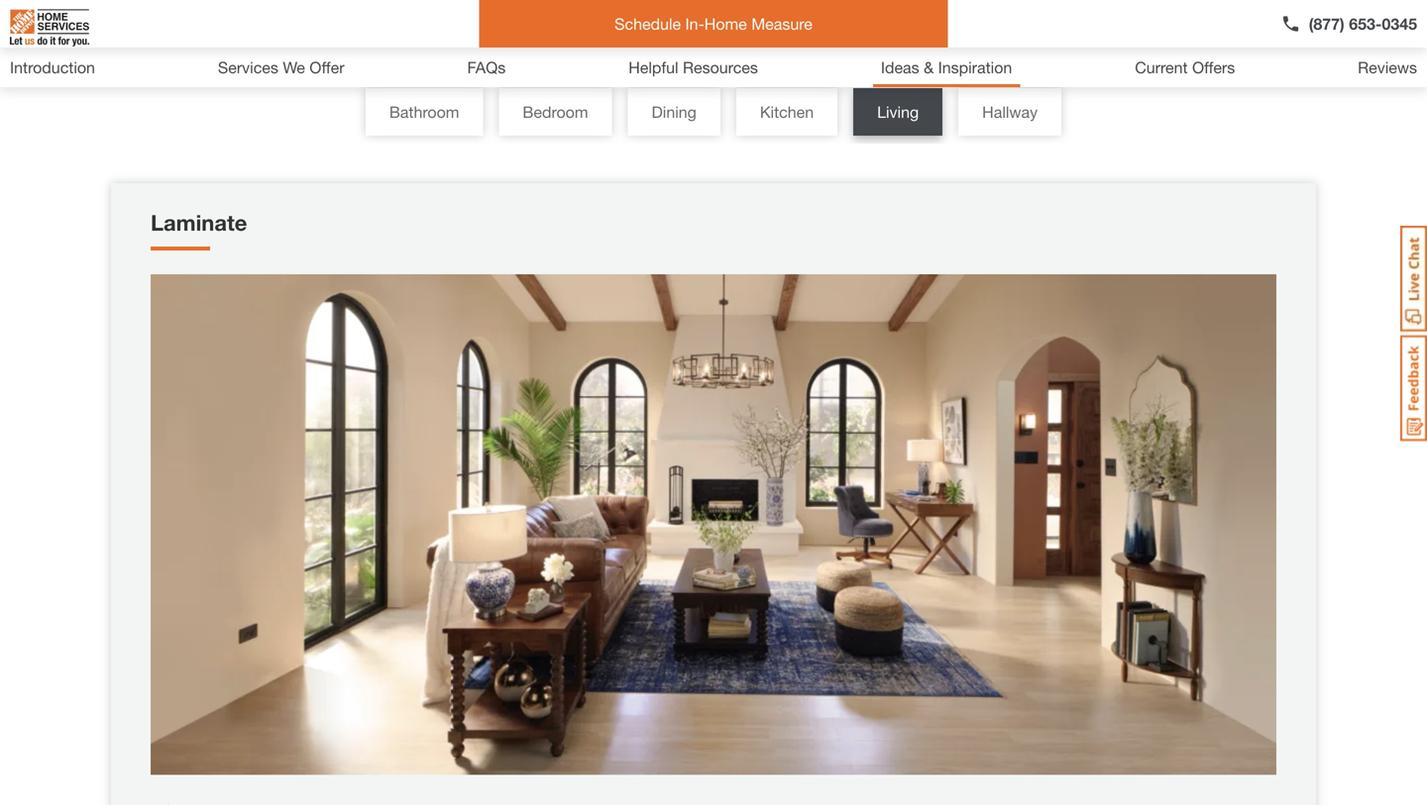 Task type: vqa. For each thing, say whether or not it's contained in the screenshot.
'279'
no



Task type: describe. For each thing, give the bounding box(es) containing it.
(877) 653-0345
[[1309, 14, 1417, 33]]

schedule
[[615, 14, 681, 33]]

reviews
[[1358, 58, 1417, 77]]

bedroom
[[523, 103, 588, 121]]

helpful
[[629, 58, 679, 77]]

(877) 653-0345 link
[[1281, 12, 1417, 36]]

introduction
[[10, 58, 95, 77]]

current offers
[[1135, 58, 1235, 77]]

bedroom button
[[499, 88, 612, 136]]

kitchen
[[760, 103, 814, 121]]

resources
[[683, 58, 758, 77]]

measure
[[752, 14, 813, 33]]

(877)
[[1309, 14, 1345, 33]]

home
[[705, 14, 747, 33]]

do it for you logo image
[[10, 1, 89, 55]]

current
[[1135, 58, 1188, 77]]

services
[[218, 58, 278, 77]]

love
[[773, 2, 846, 40]]

0345
[[1382, 14, 1417, 33]]

living
[[877, 103, 919, 121]]

infopod images - living space/laminate - image image
[[151, 275, 1277, 775]]

ideas
[[881, 58, 919, 77]]

in-
[[685, 14, 705, 33]]



Task type: locate. For each thing, give the bounding box(es) containing it.
bathroom
[[389, 103, 459, 121]]

helpful resources
[[629, 58, 758, 77]]

feedback link image
[[1401, 335, 1427, 442]]

live chat image
[[1401, 226, 1427, 332]]

bathroom button
[[366, 88, 483, 136]]

we
[[283, 58, 305, 77]]

you'll
[[682, 2, 764, 40]]

offers
[[1192, 58, 1235, 77]]

653-
[[1349, 14, 1382, 33]]

hallway
[[982, 103, 1038, 121]]

hallway button
[[959, 88, 1062, 136]]

styles you'll love
[[582, 2, 846, 40]]

dining
[[652, 103, 697, 121]]

&
[[924, 58, 934, 77]]

styles
[[582, 2, 673, 40]]

offer
[[310, 58, 344, 77]]

dining button
[[628, 88, 720, 136]]

inspiration
[[938, 58, 1012, 77]]

faqs
[[467, 58, 506, 77]]

schedule in-home measure
[[615, 14, 813, 33]]

services we offer
[[218, 58, 344, 77]]

schedule in-home measure button
[[479, 0, 948, 48]]

laminate
[[151, 210, 247, 236]]

living button
[[854, 88, 943, 136]]

kitchen button
[[736, 88, 838, 136]]

ideas & inspiration
[[881, 58, 1012, 77]]



